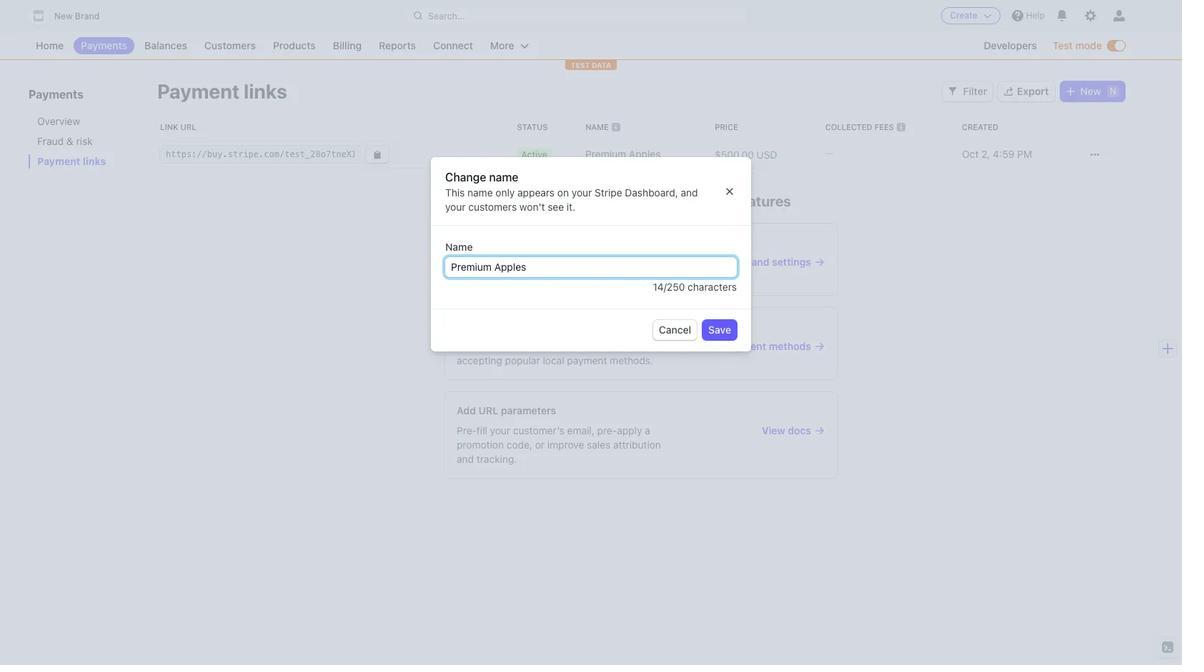 Task type: locate. For each thing, give the bounding box(es) containing it.
custom inside make payment links look like yours with custom colors, branding, and fonts.
[[457, 270, 491, 282]]

name up only
[[489, 171, 519, 183]]

0 horizontal spatial payment
[[484, 256, 524, 268]]

1 vertical spatial url
[[479, 405, 498, 417]]

0 vertical spatial and
[[681, 186, 698, 198]]

home link
[[29, 37, 71, 54]]

0 vertical spatial view
[[716, 256, 739, 268]]

payments
[[81, 39, 127, 51], [29, 88, 84, 101]]

payment down save button
[[724, 340, 766, 352]]

view brand settings link
[[685, 255, 826, 270]]

1 vertical spatial payment links
[[37, 155, 106, 167]]

attribution
[[613, 439, 661, 451]]

and inside change name this name only appears on your stripe dashboard, and your customers won't see it.
[[681, 186, 698, 198]]

oct 2, 4:59 pm
[[962, 148, 1032, 160]]

export button
[[999, 81, 1055, 102]]

payments up "overview"
[[29, 88, 84, 101]]

on
[[558, 186, 569, 198]]

0 vertical spatial add
[[457, 236, 476, 248]]

1 horizontal spatial customers
[[564, 340, 612, 352]]

with right the 'yours'
[[619, 256, 638, 268]]

svg image right export
[[1066, 87, 1075, 96]]

0 horizontal spatial customers
[[468, 201, 517, 213]]

your inside the pre-fill your customer's email, pre-apply a promotion code, or improve sales attribution and tracking.
[[490, 425, 510, 437]]

balances link
[[137, 37, 194, 54]]

None text field
[[445, 257, 737, 277]]

0 vertical spatial url
[[181, 122, 196, 132]]

parameters
[[501, 405, 556, 417]]

add custom branding
[[457, 236, 560, 248]]

links inside make payment links look like yours with custom colors, branding, and fonts.
[[527, 256, 548, 268]]

0 horizontal spatial payment
[[37, 155, 80, 167]]

0 vertical spatial payment links
[[157, 79, 287, 103]]

0 vertical spatial name
[[586, 122, 609, 132]]

1 vertical spatial payment
[[724, 340, 766, 352]]

0 horizontal spatial view
[[716, 256, 739, 268]]

— link
[[820, 140, 957, 169]]

payment right the local
[[567, 355, 607, 367]]

custom down make on the left top of page
[[457, 270, 491, 282]]

with right the "stripe"
[[634, 193, 663, 209]]

payments down 'brand'
[[81, 39, 127, 51]]

1 horizontal spatial payment
[[157, 79, 240, 103]]

1 vertical spatial payments
[[29, 88, 84, 101]]

reports
[[379, 39, 416, 51]]

payment up link url at top
[[157, 79, 240, 103]]

your right fill
[[490, 425, 510, 437]]

customers inside win more international customers by accepting popular local payment methods.
[[564, 340, 612, 352]]

change
[[445, 171, 486, 183]]

and down like
[[574, 270, 591, 282]]

name down change
[[468, 186, 493, 198]]

active link
[[512, 142, 580, 167]]

1 vertical spatial view
[[762, 425, 786, 437]]

overview
[[37, 115, 80, 127]]

view left docs on the right of page
[[762, 425, 786, 437]]

1 horizontal spatial svg image
[[1066, 87, 1075, 96]]

created
[[962, 122, 999, 132]]

links down products 'link' on the top of page
[[244, 79, 287, 103]]

products link
[[266, 37, 323, 54]]

0 vertical spatial customers
[[468, 201, 517, 213]]

2 horizontal spatial payment
[[724, 340, 766, 352]]

url
[[181, 122, 196, 132], [479, 405, 498, 417]]

review
[[688, 340, 722, 352]]

payment links down customers "link"
[[157, 79, 287, 103]]

1 horizontal spatial svg image
[[726, 187, 734, 196]]

oct 2, 4:59 pm link
[[957, 142, 1078, 167]]

features
[[735, 193, 791, 209]]

win
[[457, 340, 474, 352]]

more
[[490, 39, 514, 51]]

status
[[517, 122, 548, 132]]

name
[[489, 171, 519, 183], [468, 186, 493, 198]]

0 vertical spatial new
[[54, 11, 73, 21]]

pre-
[[597, 425, 617, 437]]

2 horizontal spatial and
[[681, 186, 698, 198]]

look
[[550, 256, 570, 268]]

svg image
[[949, 87, 958, 96], [1066, 87, 1075, 96], [1091, 150, 1100, 159]]

payment inside make payment links look like yours with custom colors, branding, and fonts.
[[484, 256, 524, 268]]

save button
[[703, 320, 737, 340]]

more button
[[483, 37, 536, 54]]

svg image right pm
[[1091, 150, 1100, 159]]

svg image left filter
[[949, 87, 958, 96]]

payment down "fraud & risk"
[[37, 155, 80, 167]]

1 horizontal spatial name
[[586, 122, 609, 132]]

methods.
[[610, 355, 653, 367]]

it.
[[567, 201, 576, 213]]

1 horizontal spatial payment
[[567, 355, 607, 367]]

create
[[950, 10, 978, 21]]

or
[[535, 439, 545, 451]]

view docs link
[[685, 424, 826, 438]]

test mode
[[1053, 39, 1102, 51]]

new for new
[[1081, 85, 1102, 97]]

new left n
[[1081, 85, 1102, 97]]

cancel
[[659, 324, 691, 336]]

1 vertical spatial and
[[574, 270, 591, 282]]

more
[[477, 340, 501, 352]]

0 horizontal spatial and
[[457, 453, 474, 465]]

yours
[[591, 256, 616, 268]]

promotion
[[457, 439, 504, 451]]

0 horizontal spatial new
[[54, 11, 73, 21]]

reports link
[[372, 37, 423, 54]]

1 horizontal spatial new
[[1081, 85, 1102, 97]]

1 horizontal spatial and
[[574, 270, 591, 282]]

1 add from the top
[[457, 236, 476, 248]]

1 horizontal spatial url
[[479, 405, 498, 417]]

local
[[543, 355, 565, 367]]

collected fees
[[825, 122, 894, 132]]

custom up make on the left top of page
[[479, 236, 514, 248]]

view inside view docs link
[[762, 425, 786, 437]]

and inside make payment links look like yours with custom colors, branding, and fonts.
[[574, 270, 591, 282]]

2 vertical spatial and
[[457, 453, 474, 465]]

new left 'brand'
[[54, 11, 73, 21]]

export
[[1017, 85, 1049, 97]]

customers left by
[[564, 340, 612, 352]]

billing
[[333, 39, 362, 51]]

add up make on the left top of page
[[457, 236, 476, 248]]

0 horizontal spatial svg image
[[949, 87, 958, 96]]

new brand button
[[29, 6, 114, 26]]

payment
[[157, 79, 240, 103], [37, 155, 80, 167]]

payment inside win more international customers by accepting popular local payment methods.
[[567, 355, 607, 367]]

new inside button
[[54, 11, 73, 21]]

payment up colors,
[[484, 256, 524, 268]]

usd
[[757, 148, 778, 160]]

2 add from the top
[[457, 405, 476, 417]]

see
[[548, 201, 564, 213]]

apples
[[629, 148, 661, 160]]

and right dashboard,
[[681, 186, 698, 198]]

0 vertical spatial payment
[[484, 256, 524, 268]]

name up make on the left top of page
[[445, 241, 473, 253]]

1 horizontal spatial view
[[762, 425, 786, 437]]

balances
[[144, 39, 187, 51]]

developers
[[984, 39, 1037, 51]]

1 vertical spatial svg image
[[726, 187, 734, 196]]

0 horizontal spatial payment links
[[37, 155, 106, 167]]

make payment links look like yours with custom colors, branding, and fonts.
[[457, 256, 638, 282]]

customers inside change name this name only appears on your stripe dashboard, and your customers won't see it.
[[468, 201, 517, 213]]

links
[[244, 79, 287, 103], [83, 155, 106, 167], [600, 193, 631, 209], [527, 256, 548, 268]]

1 vertical spatial with
[[619, 256, 638, 268]]

1 vertical spatial customers
[[564, 340, 612, 352]]

settings
[[772, 256, 811, 268]]

0 horizontal spatial svg image
[[373, 150, 382, 159]]

1 vertical spatial add
[[457, 405, 476, 417]]

payment for review
[[724, 340, 766, 352]]

view left brand
[[716, 256, 739, 268]]

0 horizontal spatial url
[[181, 122, 196, 132]]

url up fill
[[479, 405, 498, 417]]

1 vertical spatial new
[[1081, 85, 1102, 97]]

payment links down the &
[[37, 155, 106, 167]]

1 vertical spatial custom
[[457, 270, 491, 282]]

links up branding,
[[527, 256, 548, 268]]

view inside 'view brand settings' link
[[716, 256, 739, 268]]

and down "promotion" at the bottom left
[[457, 453, 474, 465]]

url right link
[[181, 122, 196, 132]]

add up pre-
[[457, 405, 476, 417]]

like
[[573, 256, 588, 268]]

apply
[[617, 425, 642, 437]]

0 vertical spatial custom
[[479, 236, 514, 248]]

customer's
[[513, 425, 565, 437]]

customers down only
[[468, 201, 517, 213]]

fraud & risk
[[37, 135, 93, 147]]

name up premium
[[586, 122, 609, 132]]

and inside the pre-fill your customer's email, pre-apply a promotion code, or improve sales attribution and tracking.
[[457, 453, 474, 465]]

customize
[[491, 193, 563, 209]]

svg image
[[373, 150, 382, 159], [726, 187, 734, 196]]

add for add url parameters
[[457, 405, 476, 417]]

0 vertical spatial svg image
[[373, 150, 382, 159]]

2 vertical spatial payment
[[567, 355, 607, 367]]

view
[[716, 256, 739, 268], [762, 425, 786, 437]]

review payment methods
[[688, 340, 811, 352]]

0 horizontal spatial name
[[445, 241, 473, 253]]

won't
[[520, 201, 545, 213]]

url for link
[[181, 122, 196, 132]]

name
[[586, 122, 609, 132], [445, 241, 473, 253]]

custom
[[479, 236, 514, 248], [457, 270, 491, 282]]

branding
[[517, 236, 560, 248]]

add for add custom branding
[[457, 236, 476, 248]]

filter
[[963, 85, 987, 97]]



Task type: describe. For each thing, give the bounding box(es) containing it.
new for new brand
[[54, 11, 73, 21]]

brand
[[75, 11, 99, 21]]

link
[[160, 122, 178, 132]]

view brand settings
[[716, 256, 811, 268]]

sales
[[587, 439, 611, 451]]

pm
[[1017, 148, 1032, 160]]

2 horizontal spatial svg image
[[1091, 150, 1100, 159]]

improve
[[547, 439, 584, 451]]

tracking.
[[477, 453, 517, 465]]

price
[[715, 122, 738, 132]]

accepting
[[457, 355, 502, 367]]

links down fraud & risk link at top
[[83, 155, 106, 167]]

dashboard,
[[625, 186, 678, 198]]

customers
[[204, 39, 256, 51]]

4:59
[[993, 148, 1015, 160]]

svg image inside filter popup button
[[949, 87, 958, 96]]

win more international customers by accepting popular local payment methods.
[[457, 340, 653, 367]]

pre-fill your customer's email, pre-apply a promotion code, or improve sales attribution and tracking.
[[457, 425, 661, 465]]

n
[[1110, 86, 1117, 97]]

test data
[[571, 61, 611, 69]]

appears
[[518, 186, 555, 198]]

$500.00 usd
[[715, 148, 778, 160]]

connect link
[[426, 37, 480, 54]]

view docs
[[762, 425, 811, 437]]

2,
[[982, 148, 990, 160]]

&
[[66, 135, 73, 147]]

this
[[445, 186, 465, 198]]

fill
[[477, 425, 487, 437]]

with inside make payment links look like yours with custom colors, branding, and fonts.
[[619, 256, 638, 268]]

pre-
[[457, 425, 477, 437]]

save
[[709, 324, 731, 336]]

and for payment
[[574, 270, 591, 282]]

popular
[[505, 355, 540, 367]]

1 vertical spatial name
[[445, 241, 473, 253]]

customers link
[[197, 37, 263, 54]]

1 horizontal spatial payment links
[[157, 79, 287, 103]]

by
[[615, 340, 626, 352]]

filter button
[[943, 81, 993, 102]]

connect
[[433, 39, 473, 51]]

brand
[[741, 256, 770, 268]]

payment for make
[[484, 256, 524, 268]]

mode
[[1076, 39, 1102, 51]]

0 vertical spatial payments
[[81, 39, 127, 51]]

fraud
[[37, 135, 64, 147]]

review payment methods link
[[685, 340, 826, 354]]

overview link
[[29, 114, 143, 129]]

premium apples link
[[580, 142, 709, 167]]

1 vertical spatial name
[[468, 186, 493, 198]]

view for view brand settings
[[716, 256, 739, 268]]

email,
[[567, 425, 595, 437]]

1 vertical spatial payment
[[37, 155, 80, 167]]

search…
[[428, 10, 465, 21]]

docs
[[788, 425, 811, 437]]

fraud & risk link
[[29, 134, 143, 149]]

products
[[273, 39, 316, 51]]

14 /250 characters
[[653, 281, 737, 293]]

data
[[592, 61, 611, 69]]

your up it.
[[572, 186, 592, 198]]

0 vertical spatial name
[[489, 171, 519, 183]]

advanced
[[666, 193, 732, 209]]

home
[[36, 39, 64, 51]]

stripe
[[595, 186, 622, 198]]

code,
[[507, 439, 533, 451]]

developers link
[[977, 37, 1044, 54]]

characters
[[688, 281, 737, 293]]

/250
[[664, 281, 685, 293]]

oct
[[962, 148, 979, 160]]

new brand
[[54, 11, 99, 21]]

link url
[[160, 122, 196, 132]]

customize your links with advanced features
[[491, 193, 791, 209]]

$500.00 usd link
[[709, 143, 820, 166]]

cancel button
[[653, 320, 697, 340]]

collected
[[825, 122, 873, 132]]

14
[[653, 281, 664, 293]]

url for add
[[479, 405, 498, 417]]

0 vertical spatial payment
[[157, 79, 240, 103]]

fees
[[875, 122, 894, 132]]

add url parameters
[[457, 405, 556, 417]]

view for view docs
[[762, 425, 786, 437]]

your right see at the top left of page
[[566, 193, 596, 209]]

Search… search field
[[406, 7, 748, 25]]

methods
[[769, 340, 811, 352]]

payment links link
[[29, 154, 143, 169]]

premium
[[586, 148, 626, 160]]

fonts.
[[594, 270, 620, 282]]

your down this on the top left of page
[[445, 201, 466, 213]]

links right it.
[[600, 193, 631, 209]]

create button
[[942, 7, 1001, 24]]

and for name
[[681, 186, 698, 198]]

premium apples
[[586, 148, 661, 160]]

international
[[503, 340, 561, 352]]

0 vertical spatial with
[[634, 193, 663, 209]]

a
[[645, 425, 650, 437]]



Task type: vqa. For each thing, say whether or not it's contained in the screenshot.
NEW to the left
yes



